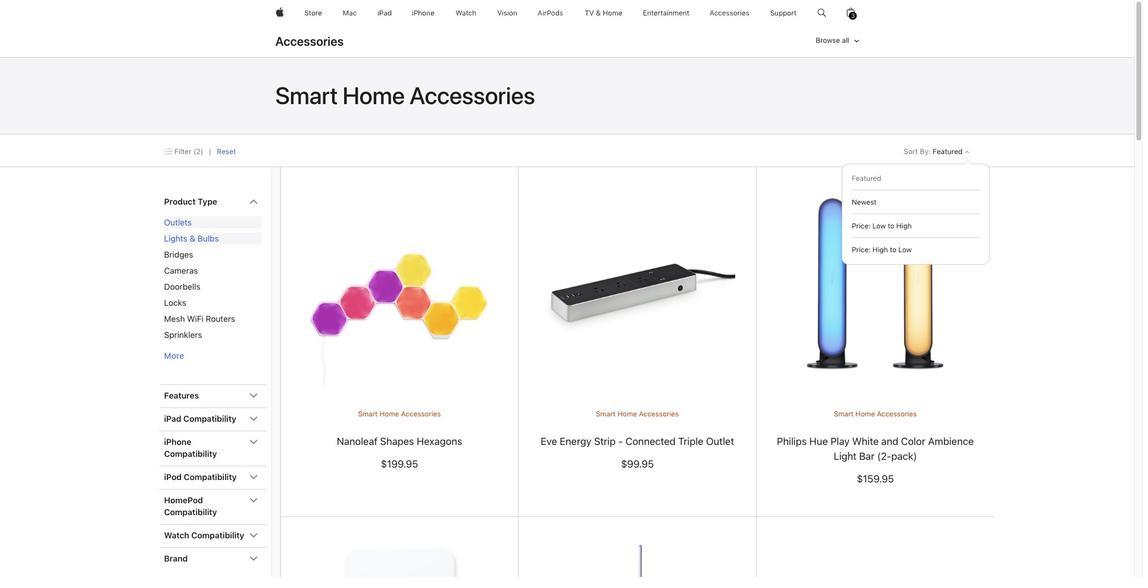 Task type: describe. For each thing, give the bounding box(es) containing it.
light
[[834, 451, 857, 463]]

smart for eve energy strip - connected triple outlet
[[596, 410, 616, 419]]

(2-
[[877, 451, 892, 463]]

connected
[[626, 436, 676, 448]]

eve energy strip - connected triple outlet link
[[541, 436, 734, 448]]

nanoleaf shapes hexagons
[[337, 436, 462, 448]]

smart home accessories main content
[[0, 58, 1143, 578]]

nanoleaf
[[337, 436, 378, 448]]

0 horizontal spatial high
[[873, 246, 888, 254]]

list item containing philips hue play white and color ambience light bar (2-pack)
[[757, 167, 1143, 518]]

price: for price: high to low
[[852, 246, 871, 254]]

mesh
[[164, 314, 185, 324]]

watch image
[[456, 0, 476, 26]]

smart for nanoleaf shapes hexagons
[[358, 410, 378, 419]]

philips hue play white and color ambience light bar (2-pack) link
[[777, 436, 974, 463]]

smart home accessories for nanoleaf
[[358, 410, 441, 419]]

local navigation
[[0, 26, 1135, 57]]

list item containing eve energy strip - connected triple outlet
[[519, 167, 1143, 518]]

gallery group
[[757, 540, 1143, 578]]

routers
[[206, 314, 235, 324]]

airpods image
[[538, 0, 564, 26]]

more
[[164, 351, 184, 361]]

iphone compatibility button
[[159, 432, 267, 466]]

reset button
[[217, 147, 236, 157]]

featured link
[[852, 174, 980, 183]]

lights & bulbs
[[164, 234, 219, 244]]

compatibility for iphone
[[164, 450, 217, 459]]

and
[[881, 436, 899, 448]]

$99.95
[[621, 459, 654, 471]]

chevrondown image for ipod compatibility
[[250, 473, 258, 482]]

color
[[901, 436, 926, 448]]

newest link
[[852, 198, 980, 207]]

0 vertical spatial low
[[873, 222, 886, 230]]

outlet
[[706, 436, 734, 448]]

price: high to low
[[852, 246, 912, 254]]

outlets
[[164, 218, 192, 227]]

price: low to high
[[852, 222, 912, 230]]

brand button
[[159, 548, 267, 571]]

home for nanoleaf
[[380, 410, 399, 419]]

sort
[[904, 148, 918, 156]]

locks
[[164, 298, 186, 308]]

$159.95
[[857, 474, 894, 486]]

lights
[[164, 234, 187, 244]]

1 vertical spatial low
[[899, 246, 912, 254]]

brand
[[164, 554, 188, 564]]

ambience
[[928, 436, 974, 448]]

list containing product type
[[159, 191, 267, 571]]

chevrondown image for features
[[250, 392, 258, 400]]

compatibility for watch
[[191, 531, 244, 541]]

price: low to high link
[[852, 222, 980, 231]]

triple
[[678, 436, 704, 448]]

list item containing nanoleaf shapes hexagons
[[281, 167, 1143, 518]]

hue
[[810, 436, 828, 448]]

0 vertical spatial featured
[[933, 148, 963, 156]]

vision image
[[497, 0, 517, 26]]

smart home accessories for philips
[[834, 410, 917, 419]]

home for eve
[[618, 410, 637, 419]]

list containing nanoleaf shapes hexagons
[[280, 167, 1143, 578]]

tv and home image
[[584, 0, 623, 26]]

homepod
[[164, 496, 203, 506]]

browse all button
[[816, 30, 859, 51]]

cameras
[[164, 266, 198, 276]]

price: high to low link
[[852, 245, 980, 255]]

accessories link
[[275, 34, 344, 52]]

strip
[[594, 436, 616, 448]]

homepod compatibility
[[164, 496, 217, 518]]

watch compatibility
[[164, 531, 244, 541]]

menu inside smart home accessories main content
[[852, 167, 980, 262]]

|
[[209, 148, 211, 156]]

reset
[[217, 148, 236, 156]]

ipod compatibility
[[164, 473, 237, 482]]

after image
[[963, 148, 970, 156]]

shapes
[[380, 436, 414, 448]]

support image
[[771, 0, 797, 26]]

sort by: featured
[[904, 148, 963, 156]]

pack)
[[892, 451, 917, 463]]

all
[[842, 36, 850, 45]]

features
[[164, 391, 199, 401]]

chevrondown image for iphone compatibility
[[250, 438, 258, 447]]



Task type: locate. For each thing, give the bounding box(es) containing it.
to
[[888, 222, 895, 230], [890, 246, 897, 254]]

menu containing featured
[[852, 167, 980, 262]]

0 horizontal spatial list
[[159, 191, 267, 571]]

nanoleaf shapes hexagons link
[[337, 436, 462, 448]]

iphone image
[[412, 0, 435, 26]]

eve
[[541, 436, 557, 448]]

filter
[[174, 148, 192, 156]]

chevrondown image inside ipad compatibility dropdown button
[[250, 415, 258, 423]]

chevrondown image down ipod compatibility dropdown button
[[250, 497, 258, 505]]

wifi
[[187, 314, 204, 324]]

price: for price: low to high
[[852, 222, 871, 230]]

home
[[343, 82, 405, 110], [380, 410, 399, 419], [618, 410, 637, 419], [856, 410, 875, 419]]

product type
[[164, 197, 217, 207]]

5 chevrondown image from the top
[[250, 555, 258, 563]]

iphone compatibility
[[164, 438, 217, 459]]

-
[[618, 436, 623, 448]]

chevrondown image inside features dropdown button
[[250, 392, 258, 400]]

to for low
[[890, 246, 897, 254]]

menu
[[852, 167, 980, 262]]

hexagons
[[417, 436, 462, 448]]

ipad image
[[377, 0, 392, 26]]

high
[[897, 222, 912, 230], [873, 246, 888, 254]]

store image
[[304, 0, 322, 26]]

chevrondown image for product type
[[250, 198, 258, 206]]

chevrondown image for homepod compatibility
[[250, 497, 258, 505]]

compatibility for ipod
[[184, 473, 237, 482]]

ipod
[[164, 473, 182, 482]]

featured up newest
[[852, 174, 882, 183]]

compatibility down features dropdown button
[[183, 415, 236, 424]]

by:
[[920, 148, 931, 156]]

4 chevrondown image from the top
[[250, 438, 258, 447]]

white
[[852, 436, 879, 448]]

smart home accessories
[[275, 82, 535, 110], [358, 410, 441, 419], [596, 410, 679, 419], [834, 410, 917, 419]]

browse all
[[816, 36, 850, 45]]

accessories
[[275, 34, 344, 49], [410, 82, 535, 110], [401, 410, 441, 419], [639, 410, 679, 419], [877, 410, 917, 419]]

ipod compatibility button
[[159, 467, 267, 490]]

bar
[[859, 451, 875, 463]]

2 chevrondown image from the top
[[250, 497, 258, 505]]

to for high
[[888, 222, 895, 230]]

1 vertical spatial featured
[[852, 174, 882, 183]]

price: down 'price: low to high'
[[852, 246, 871, 254]]

high down 'price: low to high'
[[873, 246, 888, 254]]

0 vertical spatial to
[[888, 222, 895, 230]]

iphone
[[164, 438, 191, 447]]

watch
[[164, 531, 189, 541]]

compatibility down iphone
[[164, 450, 217, 459]]

energy
[[560, 436, 592, 448]]

featured
[[933, 148, 963, 156], [852, 174, 882, 183]]

bridges
[[164, 250, 193, 260]]

ipad compatibility button
[[159, 409, 267, 431]]

1 horizontal spatial list
[[280, 167, 1143, 578]]

watch compatibility button
[[159, 525, 267, 548]]

0 vertical spatial price:
[[852, 222, 871, 230]]

philips hue play white and color ambience light bar (2-pack)
[[777, 436, 974, 463]]

2 price: from the top
[[852, 246, 871, 254]]

chevrondown image
[[250, 473, 258, 482], [250, 497, 258, 505], [250, 532, 258, 540]]

$199.95
[[381, 459, 418, 471]]

chevrondown image down ipad compatibility dropdown button
[[250, 438, 258, 447]]

to up price: high to low
[[888, 222, 895, 230]]

smart up play
[[834, 410, 854, 419]]

compatibility
[[183, 415, 236, 424], [164, 450, 217, 459], [184, 473, 237, 482], [164, 508, 217, 518], [191, 531, 244, 541]]

ipad compatibility
[[164, 415, 236, 424]]

compatibility inside dropdown button
[[164, 508, 217, 518]]

1 vertical spatial price:
[[852, 246, 871, 254]]

accessories image
[[710, 0, 750, 26]]

browse
[[816, 36, 840, 45]]

chevrondown image inside the 'brand' dropdown button
[[250, 555, 258, 563]]

eve energy strip - connected triple outlet
[[541, 436, 734, 448]]

compatibility inside 'dropdown button'
[[164, 450, 217, 459]]

shopping bag with item count : 3 image
[[847, 0, 855, 26]]

1 horizontal spatial high
[[897, 222, 912, 230]]

2 vertical spatial chevrondown image
[[250, 532, 258, 540]]

accessories for eve energy strip - connected triple outlet
[[639, 410, 679, 419]]

chevrondown image down the iphone compatibility 'dropdown button'
[[250, 473, 258, 482]]

1 chevrondown image from the top
[[250, 473, 258, 482]]

0 horizontal spatial featured
[[852, 174, 882, 183]]

3 chevrondown image from the top
[[250, 415, 258, 423]]

chevrondown image down features dropdown button
[[250, 415, 258, 423]]

play
[[831, 436, 850, 448]]

chevrondown image up ipad compatibility dropdown button
[[250, 392, 258, 400]]

&
[[190, 234, 195, 244]]

price:
[[852, 222, 871, 230], [852, 246, 871, 254]]

1 horizontal spatial low
[[899, 246, 912, 254]]

ipad
[[164, 415, 181, 424]]

smart
[[275, 82, 338, 110], [358, 410, 378, 419], [596, 410, 616, 419], [834, 410, 854, 419]]

chevrondown image down watch compatibility dropdown button
[[250, 555, 258, 563]]

smart down accessories 'link'
[[275, 82, 338, 110]]

chevrondown image up the 'brand' dropdown button
[[250, 532, 258, 540]]

featured right by:
[[933, 148, 963, 156]]

list item
[[281, 167, 1143, 518], [519, 167, 1143, 518], [757, 167, 1143, 518], [159, 191, 267, 385]]

accessories for nanoleaf shapes hexagons
[[401, 410, 441, 419]]

chevrondown image inside ipod compatibility dropdown button
[[250, 473, 258, 482]]

filter (2) button
[[165, 147, 203, 157]]

accessories inside the local navigation
[[275, 34, 344, 49]]

home for philips
[[856, 410, 875, 419]]

2 chevrondown image from the top
[[250, 392, 258, 400]]

featured inside menu
[[852, 174, 882, 183]]

newest
[[852, 198, 877, 207]]

chevrondown image for ipad compatibility
[[250, 415, 258, 423]]

1 vertical spatial to
[[890, 246, 897, 254]]

product type button
[[159, 191, 267, 214]]

type
[[198, 197, 217, 207]]

chevrondown image
[[250, 198, 258, 206], [250, 392, 258, 400], [250, 415, 258, 423], [250, 438, 258, 447], [250, 555, 258, 563]]

mac image
[[343, 0, 357, 26]]

low
[[873, 222, 886, 230], [899, 246, 912, 254]]

chevrondown image right type on the left of the page
[[250, 198, 258, 206]]

filter (2) | reset
[[174, 148, 236, 156]]

low down price: low to high link
[[899, 246, 912, 254]]

compatibility down the iphone compatibility 'dropdown button'
[[184, 473, 237, 482]]

chevrondown image inside product type "dropdown button"
[[250, 198, 258, 206]]

high down newest link
[[897, 222, 912, 230]]

smart for philips hue play white and color ambience light bar (2-pack)
[[834, 410, 854, 419]]

compatibility down homepod
[[164, 508, 217, 518]]

1 price: from the top
[[852, 222, 871, 230]]

more button
[[159, 345, 189, 367]]

compatibility for ipad
[[183, 415, 236, 424]]

doorbells
[[164, 282, 200, 292]]

list item containing product type
[[159, 191, 267, 385]]

chevrondown image inside the iphone compatibility 'dropdown button'
[[250, 438, 258, 447]]

smart up strip
[[596, 410, 616, 419]]

search apple.com image
[[818, 0, 826, 26]]

homepod compatibility button
[[159, 490, 267, 525]]

product
[[164, 197, 196, 207]]

accessories for philips hue play white and color ambience light bar (2-pack)
[[877, 410, 917, 419]]

(2)
[[194, 148, 203, 156]]

entertainment image
[[644, 0, 689, 26]]

3 chevrondown image from the top
[[250, 532, 258, 540]]

chevrondown image inside watch compatibility dropdown button
[[250, 532, 258, 540]]

1 chevrondown image from the top
[[250, 198, 258, 206]]

1 vertical spatial chevrondown image
[[250, 497, 258, 505]]

low up price: high to low
[[873, 222, 886, 230]]

smart home accessories for eve
[[596, 410, 679, 419]]

0 vertical spatial high
[[897, 222, 912, 230]]

price: down newest
[[852, 222, 871, 230]]

mesh wifi routers
[[164, 314, 235, 324]]

apple image
[[275, 0, 284, 26]]

smart up nanoleaf
[[358, 410, 378, 419]]

chevrondown image inside homepod compatibility dropdown button
[[250, 497, 258, 505]]

chevrondown image for watch compatibility
[[250, 532, 258, 540]]

0 horizontal spatial low
[[873, 222, 886, 230]]

1 horizontal spatial featured
[[933, 148, 963, 156]]

chevrondown image for brand
[[250, 555, 258, 563]]

to down 'price: low to high'
[[890, 246, 897, 254]]

1 vertical spatial high
[[873, 246, 888, 254]]

0 vertical spatial chevrondown image
[[250, 473, 258, 482]]

bulbs
[[198, 234, 219, 244]]

sprinklers
[[164, 331, 202, 340]]

compatibility up the 'brand' dropdown button
[[191, 531, 244, 541]]

compatibility for homepod
[[164, 508, 217, 518]]

philips
[[777, 436, 807, 448]]

features button
[[159, 385, 267, 408]]

list
[[280, 167, 1143, 578], [159, 191, 267, 571]]



Task type: vqa. For each thing, say whether or not it's contained in the screenshot.
the top PRICE:
yes



